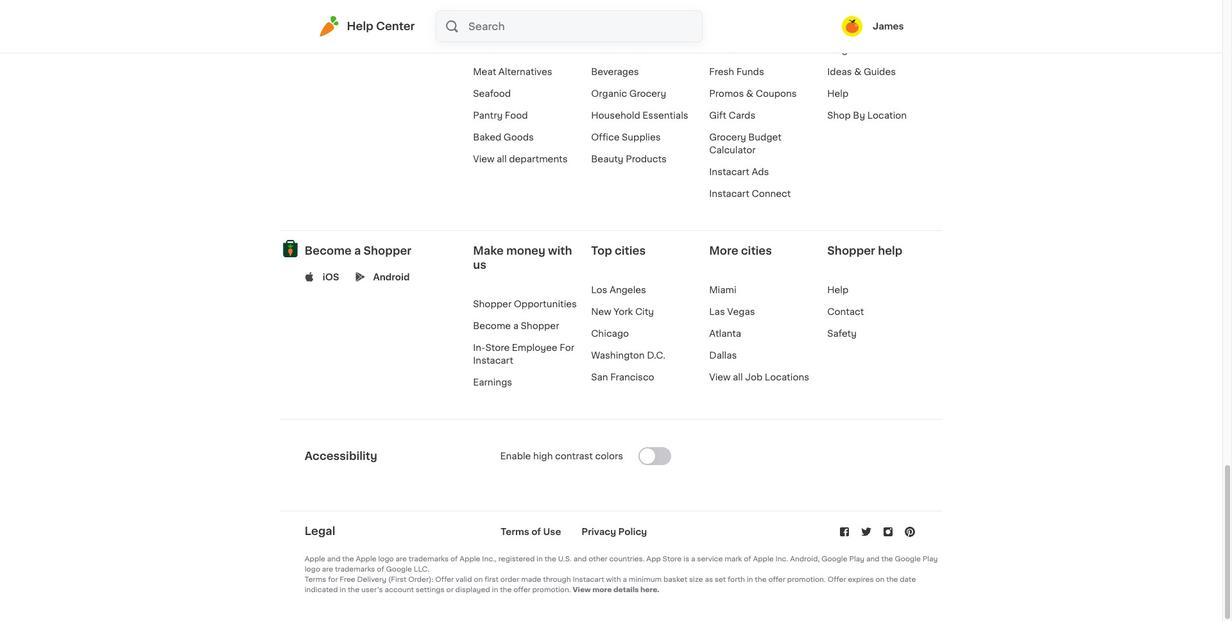 Task type: describe. For each thing, give the bounding box(es) containing it.
contrast
[[555, 452, 593, 461]]

the left u.s.
[[545, 556, 557, 563]]

meat link
[[473, 46, 497, 55]]

order
[[501, 577, 520, 584]]

Search search field
[[467, 11, 702, 42]]

produce
[[501, 2, 539, 11]]

with inside apple and the apple logo are trademarks of apple inc., registered in the u.s. and other countries. app store is a service mark of apple inc. android, google play and the google play logo are trademarks of google llc. terms for free delivery (first order): offer valid on first order made through instacart with a minimum basket size as set forth in the offer promotion. offer expires on the date indicated in the user's account settings or displayed in the offer promotion.
[[606, 577, 621, 584]]

a down shopper opportunities link
[[513, 322, 519, 331]]

0 vertical spatial trademarks
[[409, 556, 449, 563]]

pantry
[[473, 111, 503, 120]]

of up valid
[[451, 556, 458, 563]]

seafood link
[[473, 89, 511, 98]]

help center link
[[319, 16, 415, 37]]

privacy policy
[[582, 528, 647, 537]]

all for departments
[[497, 155, 507, 164]]

the down "free"
[[348, 587, 360, 594]]

1 horizontal spatial google
[[822, 556, 848, 563]]

of right mark
[[744, 556, 752, 563]]

baked
[[473, 133, 502, 142]]

settings
[[416, 587, 445, 594]]

instacart inside in-store employee for instacart
[[473, 356, 514, 365]]

more
[[593, 587, 612, 594]]

displayed
[[456, 587, 490, 594]]

accessibility
[[305, 451, 378, 462]]

safety
[[828, 329, 857, 338]]

organic grocery
[[592, 89, 667, 98]]

instacart ads link
[[710, 168, 769, 177]]

connect
[[752, 189, 791, 198]]

ebt snap
[[710, 46, 755, 55]]

& for promos
[[747, 89, 754, 98]]

terms of use
[[501, 528, 561, 537]]

high
[[534, 452, 553, 461]]

store inside apple and the apple logo are trademarks of apple inc., registered in the u.s. and other countries. app store is a service mark of apple inc. android, google play and the google play logo are trademarks of google llc. terms for free delivery (first order): offer valid on first order made through instacart with a minimum basket size as set forth in the offer promotion. offer expires on the date indicated in the user's account settings or displayed in the offer promotion.
[[663, 556, 682, 563]]

ios link
[[323, 271, 339, 284]]

2 horizontal spatial google
[[895, 556, 921, 563]]

1 vertical spatial offer
[[514, 587, 531, 594]]

u.s.
[[558, 556, 572, 563]]

countries.
[[610, 556, 645, 563]]

0 horizontal spatial promotion.
[[533, 587, 571, 594]]

city
[[636, 307, 654, 316]]

details
[[614, 587, 639, 594]]

2 offer from the left
[[828, 577, 847, 584]]

llc.
[[414, 566, 430, 573]]

ideas
[[828, 67, 852, 76]]

in-
[[473, 343, 486, 352]]

4 apple from the left
[[753, 556, 774, 563]]

promos
[[710, 89, 744, 98]]

1 and from the left
[[327, 556, 341, 563]]

other
[[589, 556, 608, 563]]

james
[[873, 22, 904, 31]]

enable
[[501, 452, 531, 461]]

in down first in the bottom of the page
[[492, 587, 498, 594]]

1 horizontal spatial offer
[[769, 577, 786, 584]]

frozen food
[[592, 46, 647, 55]]

2 help link from the top
[[828, 286, 849, 295]]

baked goods
[[473, 133, 534, 142]]

a up the android play store logo
[[354, 246, 361, 256]]

enable high contrast colors
[[501, 452, 624, 461]]

the down order
[[500, 587, 512, 594]]

calculator
[[710, 146, 756, 155]]

1 vertical spatial become
[[473, 322, 511, 331]]

pantry food link
[[473, 111, 528, 120]]

san
[[592, 373, 608, 382]]

new
[[592, 307, 612, 316]]

size
[[690, 577, 703, 584]]

instacart inside apple and the apple logo are trademarks of apple inc., registered in the u.s. and other countries. app store is a service mark of apple inc. android, google play and the google play logo are trademarks of google llc. terms for free delivery (first order): offer valid on first order made through instacart with a minimum basket size as set forth in the offer promotion. offer expires on the date indicated in the user's account settings or displayed in the offer promotion.
[[573, 577, 605, 584]]

2 apple from the left
[[356, 556, 377, 563]]

service
[[697, 556, 723, 563]]

1 vertical spatial trademarks
[[335, 566, 375, 573]]

cards
[[729, 111, 756, 120]]

use
[[544, 528, 561, 537]]

account
[[385, 587, 414, 594]]

view all job locations link
[[710, 373, 810, 382]]

1 horizontal spatial become a shopper
[[473, 322, 560, 331]]

frozen food link
[[592, 46, 647, 55]]

guides
[[864, 67, 896, 76]]

order):
[[409, 577, 434, 584]]

0 vertical spatial grocery
[[630, 89, 667, 98]]

mark
[[725, 556, 743, 563]]

supplies
[[622, 133, 661, 142]]

york
[[614, 307, 633, 316]]

2 on from the left
[[876, 577, 885, 584]]

miami link
[[710, 286, 737, 295]]

1 horizontal spatial terms
[[501, 528, 530, 537]]

fresh funds link
[[710, 67, 765, 76]]

alcohol link
[[592, 2, 625, 11]]

dairy
[[473, 24, 497, 33]]

by
[[854, 111, 866, 120]]

2 and from the left
[[574, 556, 587, 563]]

0 vertical spatial become
[[305, 246, 352, 256]]

angeles
[[610, 286, 647, 295]]

gift cards
[[710, 111, 756, 120]]

forth
[[728, 577, 745, 584]]

more cities
[[710, 246, 772, 256]]

1 horizontal spatial promotion.
[[788, 577, 826, 584]]

alcohol
[[592, 2, 625, 11]]

view all job locations
[[710, 373, 810, 382]]

shopper opportunities
[[473, 300, 577, 309]]

android
[[373, 273, 410, 282]]

3 apple from the left
[[460, 556, 481, 563]]

beverages
[[592, 67, 639, 76]]

instacart shopper app logo image
[[280, 238, 301, 259]]

ios app store logo image
[[305, 273, 314, 282]]

instacart for instacart ads
[[710, 168, 750, 177]]

as
[[705, 577, 713, 584]]

shopper up employee
[[521, 322, 560, 331]]

& for ideas
[[855, 67, 862, 76]]

0 vertical spatial are
[[396, 556, 407, 563]]

1 apple from the left
[[305, 556, 326, 563]]

fresh produce
[[473, 2, 539, 11]]

products for beauty products
[[626, 155, 667, 164]]

3 and from the left
[[867, 556, 880, 563]]

free
[[340, 577, 356, 584]]

help for help center
[[347, 21, 374, 31]]

inc.
[[776, 556, 789, 563]]

2 play from the left
[[923, 556, 938, 563]]

through
[[543, 577, 571, 584]]

new york city link
[[592, 307, 654, 316]]

earnings
[[473, 378, 512, 387]]

frozen
[[592, 46, 622, 55]]

fresh for fresh produce
[[473, 2, 498, 11]]

view more details here. link
[[573, 587, 660, 594]]

food for frozen food
[[624, 46, 647, 55]]

office supplies
[[592, 133, 661, 142]]

view all departments link
[[473, 155, 568, 164]]

legal
[[305, 527, 336, 537]]

in down "free"
[[340, 587, 346, 594]]

the down instagram image
[[882, 556, 894, 563]]

1 offer from the left
[[436, 577, 454, 584]]

1 play from the left
[[850, 556, 865, 563]]

gift
[[710, 111, 727, 120]]

instacart business
[[710, 24, 793, 33]]

view for view all departments
[[473, 155, 495, 164]]



Task type: locate. For each thing, give the bounding box(es) containing it.
office supplies link
[[592, 133, 661, 142]]

2 horizontal spatial view
[[710, 373, 731, 382]]

terms up registered
[[501, 528, 530, 537]]

miami
[[710, 286, 737, 295]]

apple up delivery
[[356, 556, 377, 563]]

los angeles
[[592, 286, 647, 295]]

1 vertical spatial logo
[[305, 566, 320, 573]]

cities for top cities
[[615, 246, 646, 256]]

0 horizontal spatial &
[[747, 89, 754, 98]]

app
[[647, 556, 661, 563]]

grocery inside grocery budget calculator
[[710, 133, 747, 142]]

vegas
[[728, 307, 755, 316]]

meat for meat alternatives
[[473, 67, 497, 76]]

dallas link
[[710, 351, 737, 360]]

pinterest image
[[904, 526, 917, 539]]

products down supplies
[[626, 155, 667, 164]]

products down produce
[[500, 24, 541, 33]]

become up ios
[[305, 246, 352, 256]]

1 vertical spatial are
[[322, 566, 333, 573]]

help inside help center link
[[347, 21, 374, 31]]

view for view more details here.
[[573, 587, 591, 594]]

0 horizontal spatial grocery
[[630, 89, 667, 98]]

1 horizontal spatial play
[[923, 556, 938, 563]]

the left "date"
[[887, 577, 899, 584]]

1 horizontal spatial grocery
[[710, 133, 747, 142]]

store left is
[[663, 556, 682, 563]]

with right the money
[[548, 246, 572, 256]]

& right ideas
[[855, 67, 862, 76]]

instacart down in-
[[473, 356, 514, 365]]

with up view more details here. link
[[606, 577, 621, 584]]

1 vertical spatial all
[[733, 373, 743, 382]]

&
[[855, 67, 862, 76], [747, 89, 754, 98]]

help
[[878, 246, 903, 256]]

budget
[[749, 133, 782, 142]]

0 vertical spatial become a shopper
[[305, 246, 412, 256]]

2 vertical spatial view
[[573, 587, 591, 594]]

food up goods
[[505, 111, 528, 120]]

products for dairy products
[[500, 24, 541, 33]]

1 vertical spatial help
[[828, 89, 849, 98]]

0 horizontal spatial all
[[497, 155, 507, 164]]

become a shopper down shopper opportunities link
[[473, 322, 560, 331]]

dallas
[[710, 351, 737, 360]]

help for first help link from the bottom of the page
[[828, 286, 849, 295]]

instacart up more
[[573, 577, 605, 584]]

1 horizontal spatial logo
[[378, 556, 394, 563]]

cities for more cities
[[741, 246, 772, 256]]

in-store employee for instacart
[[473, 343, 575, 365]]

shopper up become a shopper link
[[473, 300, 512, 309]]

careers link
[[828, 24, 863, 33]]

1 vertical spatial help link
[[828, 286, 849, 295]]

household essentials link
[[592, 111, 689, 120]]

promos & coupons
[[710, 89, 797, 98]]

1 vertical spatial food
[[505, 111, 528, 120]]

apple
[[305, 556, 326, 563], [356, 556, 377, 563], [460, 556, 481, 563], [753, 556, 774, 563]]

0 vertical spatial &
[[855, 67, 862, 76]]

help right 'instacart' "icon"
[[347, 21, 374, 31]]

food right frozen
[[624, 46, 647, 55]]

office
[[592, 133, 620, 142]]

1 help link from the top
[[828, 89, 849, 98]]

view left more
[[573, 587, 591, 594]]

instacart business link
[[710, 24, 793, 33]]

1 horizontal spatial trademarks
[[409, 556, 449, 563]]

all left job
[[733, 373, 743, 382]]

0 vertical spatial promotion.
[[788, 577, 826, 584]]

trademarks up "free"
[[335, 566, 375, 573]]

are up for
[[322, 566, 333, 573]]

alternatives
[[499, 67, 553, 76]]

offer down made
[[514, 587, 531, 594]]

1 horizontal spatial store
[[663, 556, 682, 563]]

1 horizontal spatial on
[[876, 577, 885, 584]]

the up "free"
[[342, 556, 354, 563]]

policy
[[619, 528, 647, 537]]

0 horizontal spatial on
[[474, 577, 483, 584]]

essentials
[[643, 111, 689, 120]]

promotion.
[[788, 577, 826, 584], [533, 587, 571, 594]]

0 horizontal spatial food
[[505, 111, 528, 120]]

with
[[548, 246, 572, 256], [606, 577, 621, 584]]

0 vertical spatial help link
[[828, 89, 849, 98]]

instacart down the calculator
[[710, 168, 750, 177]]

make
[[473, 246, 504, 256]]

instacart up ebt snap
[[710, 24, 750, 33]]

1 vertical spatial store
[[663, 556, 682, 563]]

google up (first
[[386, 566, 412, 573]]

0 vertical spatial meat
[[473, 46, 497, 55]]

registered
[[499, 556, 535, 563]]

in-store employee for instacart link
[[473, 343, 575, 365]]

view down baked
[[473, 155, 495, 164]]

1 vertical spatial become a shopper
[[473, 322, 560, 331]]

1 horizontal spatial &
[[855, 67, 862, 76]]

grocery
[[630, 89, 667, 98], [710, 133, 747, 142]]

on right expires
[[876, 577, 885, 584]]

1 vertical spatial promotion.
[[533, 587, 571, 594]]

with inside make money with us
[[548, 246, 572, 256]]

privacy policy link
[[582, 528, 647, 537]]

0 horizontal spatial are
[[322, 566, 333, 573]]

0 vertical spatial logo
[[378, 556, 394, 563]]

0 horizontal spatial fresh
[[473, 2, 498, 11]]

ios
[[323, 273, 339, 282]]

and
[[327, 556, 341, 563], [574, 556, 587, 563], [867, 556, 880, 563]]

2 meat from the top
[[473, 67, 497, 76]]

2 cities from the left
[[741, 246, 772, 256]]

and up for
[[327, 556, 341, 563]]

colors
[[596, 452, 624, 461]]

instacart
[[710, 24, 750, 33], [710, 168, 750, 177], [710, 189, 750, 198], [473, 356, 514, 365], [573, 577, 605, 584]]

logo up (first
[[378, 556, 394, 563]]

grocery budget calculator link
[[710, 133, 782, 155]]

the right forth
[[755, 577, 767, 584]]

1 horizontal spatial fresh
[[710, 67, 735, 76]]

us
[[473, 260, 487, 270]]

1 on from the left
[[474, 577, 483, 584]]

make money with us
[[473, 246, 572, 270]]

cities
[[615, 246, 646, 256], [741, 246, 772, 256]]

of up delivery
[[377, 566, 384, 573]]

in right forth
[[747, 577, 753, 584]]

meat alternatives link
[[473, 67, 553, 76]]

meat down the "dairy"
[[473, 46, 497, 55]]

d.c.
[[647, 351, 666, 360]]

for
[[328, 577, 338, 584]]

grocery up the calculator
[[710, 133, 747, 142]]

1 horizontal spatial food
[[624, 46, 647, 55]]

dairy products link
[[473, 24, 541, 33]]

set
[[715, 577, 726, 584]]

opportunities
[[514, 300, 577, 309]]

blog
[[828, 46, 848, 55]]

store inside in-store employee for instacart
[[486, 343, 510, 352]]

0 horizontal spatial logo
[[305, 566, 320, 573]]

basket
[[664, 577, 688, 584]]

0 horizontal spatial view
[[473, 155, 495, 164]]

organic grocery link
[[592, 89, 667, 98]]

job
[[746, 373, 763, 382]]

twitter image
[[860, 526, 873, 539]]

shopper up android
[[364, 246, 412, 256]]

and up expires
[[867, 556, 880, 563]]

beauty products link
[[592, 155, 667, 164]]

2 vertical spatial help
[[828, 286, 849, 295]]

1 horizontal spatial products
[[626, 155, 667, 164]]

1 horizontal spatial offer
[[828, 577, 847, 584]]

chicago link
[[592, 329, 629, 338]]

1 horizontal spatial are
[[396, 556, 407, 563]]

1 meat from the top
[[473, 46, 497, 55]]

become a shopper up the android play store logo
[[305, 246, 412, 256]]

las vegas
[[710, 307, 755, 316]]

los angeles link
[[592, 286, 647, 295]]

facebook image
[[838, 526, 851, 539]]

shopper opportunities link
[[473, 300, 577, 309]]

trademarks up llc.
[[409, 556, 449, 563]]

terms up indicated on the left bottom
[[305, 577, 326, 584]]

apple left inc.
[[753, 556, 774, 563]]

0 vertical spatial store
[[486, 343, 510, 352]]

departments
[[509, 155, 568, 164]]

0 horizontal spatial products
[[500, 24, 541, 33]]

0 horizontal spatial offer
[[514, 587, 531, 594]]

logo
[[378, 556, 394, 563], [305, 566, 320, 573]]

0 horizontal spatial terms
[[305, 577, 326, 584]]

seafood
[[473, 89, 511, 98]]

0 horizontal spatial store
[[486, 343, 510, 352]]

view for view all job locations
[[710, 373, 731, 382]]

grocery budget calculator
[[710, 133, 782, 155]]

0 horizontal spatial offer
[[436, 577, 454, 584]]

1 vertical spatial &
[[747, 89, 754, 98]]

coupons
[[756, 89, 797, 98]]

terms inside apple and the apple logo are trademarks of apple inc., registered in the u.s. and other countries. app store is a service mark of apple inc. android, google play and the google play logo are trademarks of google llc. terms for free delivery (first order): offer valid on first order made through instacart with a minimum basket size as set forth in the offer promotion. offer expires on the date indicated in the user's account settings or displayed in the offer promotion.
[[305, 577, 326, 584]]

android,
[[791, 556, 820, 563]]

washington
[[592, 351, 645, 360]]

help link
[[828, 89, 849, 98], [828, 286, 849, 295]]

1 horizontal spatial view
[[573, 587, 591, 594]]

0 vertical spatial food
[[624, 46, 647, 55]]

google down facebook icon
[[822, 556, 848, 563]]

promotion. down through
[[533, 587, 571, 594]]

0 vertical spatial terms
[[501, 528, 530, 537]]

0 horizontal spatial trademarks
[[335, 566, 375, 573]]

1 horizontal spatial with
[[606, 577, 621, 584]]

instacart for instacart connect
[[710, 189, 750, 198]]

0 vertical spatial all
[[497, 155, 507, 164]]

0 horizontal spatial become
[[305, 246, 352, 256]]

fresh up the "dairy"
[[473, 2, 498, 11]]

1 vertical spatial terms
[[305, 577, 326, 584]]

android play store logo image
[[355, 273, 365, 282]]

0 horizontal spatial google
[[386, 566, 412, 573]]

help link up "shop"
[[828, 89, 849, 98]]

instacart for instacart business
[[710, 24, 750, 33]]

a up details
[[623, 577, 627, 584]]

on up displayed
[[474, 577, 483, 584]]

user avatar image
[[842, 16, 863, 37]]

help up the contact link
[[828, 286, 849, 295]]

1 vertical spatial grocery
[[710, 133, 747, 142]]

0 vertical spatial offer
[[769, 577, 786, 584]]

1 horizontal spatial and
[[574, 556, 587, 563]]

inc.,
[[482, 556, 497, 563]]

2 horizontal spatial and
[[867, 556, 880, 563]]

all down baked goods link
[[497, 155, 507, 164]]

food
[[624, 46, 647, 55], [505, 111, 528, 120]]

in up made
[[537, 556, 543, 563]]

become up in-
[[473, 322, 511, 331]]

& down funds
[[747, 89, 754, 98]]

new york city
[[592, 307, 654, 316]]

0 vertical spatial products
[[500, 24, 541, 33]]

help up "shop"
[[828, 89, 849, 98]]

offer left expires
[[828, 577, 847, 584]]

1 horizontal spatial all
[[733, 373, 743, 382]]

1 vertical spatial with
[[606, 577, 621, 584]]

instacart ads
[[710, 168, 769, 177]]

ideas & guides link
[[828, 67, 896, 76]]

atlanta link
[[710, 329, 742, 338]]

earnings link
[[473, 378, 512, 387]]

promos & coupons link
[[710, 89, 797, 98]]

snap
[[729, 46, 755, 55]]

view
[[473, 155, 495, 164], [710, 373, 731, 382], [573, 587, 591, 594]]

0 horizontal spatial cities
[[615, 246, 646, 256]]

0 horizontal spatial become a shopper
[[305, 246, 412, 256]]

the
[[342, 556, 354, 563], [545, 556, 557, 563], [882, 556, 894, 563], [755, 577, 767, 584], [887, 577, 899, 584], [348, 587, 360, 594], [500, 587, 512, 594]]

promotion. down android, at bottom
[[788, 577, 826, 584]]

instacart down instacart ads link
[[710, 189, 750, 198]]

las
[[710, 307, 725, 316]]

cities right more
[[741, 246, 772, 256]]

meat down meat link
[[473, 67, 497, 76]]

all for job
[[733, 373, 743, 382]]

1 vertical spatial view
[[710, 373, 731, 382]]

user's
[[361, 587, 383, 594]]

shopper left help
[[828, 246, 876, 256]]

1 horizontal spatial become
[[473, 322, 511, 331]]

0 horizontal spatial play
[[850, 556, 865, 563]]

for
[[560, 343, 575, 352]]

offer up the or
[[436, 577, 454, 584]]

fresh for fresh funds
[[710, 67, 735, 76]]

help for 1st help link from the top
[[828, 89, 849, 98]]

logo up indicated on the left bottom
[[305, 566, 320, 573]]

household
[[592, 111, 641, 120]]

beverages link
[[592, 67, 639, 76]]

1 vertical spatial fresh
[[710, 67, 735, 76]]

1 horizontal spatial cities
[[741, 246, 772, 256]]

san francisco
[[592, 373, 655, 382]]

0 vertical spatial view
[[473, 155, 495, 164]]

gift cards link
[[710, 111, 756, 120]]

cities right top on the top left
[[615, 246, 646, 256]]

google up "date"
[[895, 556, 921, 563]]

a right is
[[691, 556, 696, 563]]

in
[[537, 556, 543, 563], [747, 577, 753, 584], [340, 587, 346, 594], [492, 587, 498, 594]]

food for pantry food
[[505, 111, 528, 120]]

and right u.s.
[[574, 556, 587, 563]]

help link up the contact link
[[828, 286, 849, 295]]

grocery up household essentials link
[[630, 89, 667, 98]]

instagram image
[[882, 526, 895, 539]]

0 horizontal spatial and
[[327, 556, 341, 563]]

0 vertical spatial with
[[548, 246, 572, 256]]

money
[[507, 246, 546, 256]]

store down become a shopper link
[[486, 343, 510, 352]]

apple left inc.,
[[460, 556, 481, 563]]

apple down legal
[[305, 556, 326, 563]]

0 vertical spatial fresh
[[473, 2, 498, 11]]

fresh down ebt
[[710, 67, 735, 76]]

0 vertical spatial help
[[347, 21, 374, 31]]

shopper help
[[828, 246, 903, 256]]

contact link
[[828, 307, 864, 316]]

offer down inc.
[[769, 577, 786, 584]]

1 vertical spatial meat
[[473, 67, 497, 76]]

are up (first
[[396, 556, 407, 563]]

of left use
[[532, 528, 541, 537]]

or
[[447, 587, 454, 594]]

instacart image
[[319, 16, 339, 37]]

1 cities from the left
[[615, 246, 646, 256]]

francisco
[[611, 373, 655, 382]]

1 vertical spatial products
[[626, 155, 667, 164]]

view down dallas
[[710, 373, 731, 382]]

meat for meat link
[[473, 46, 497, 55]]

0 horizontal spatial with
[[548, 246, 572, 256]]



Task type: vqa. For each thing, say whether or not it's contained in the screenshot.
bunch
no



